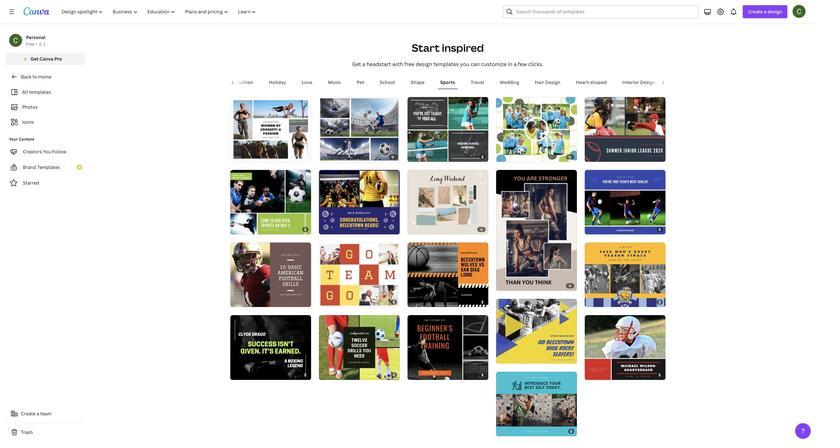 Task type: locate. For each thing, give the bounding box(es) containing it.
design
[[546, 79, 561, 86], [641, 79, 656, 86]]

1 design from the left
[[546, 79, 561, 86]]

creators you follow
[[23, 149, 67, 155]]

holiday
[[269, 79, 286, 86]]

your
[[9, 137, 18, 142]]

travel
[[471, 79, 485, 86]]

women's crossfit sports photo collage image
[[230, 97, 311, 162]]

back to home link
[[5, 70, 85, 83]]

starred link
[[5, 177, 85, 190]]

0 horizontal spatial get
[[31, 56, 39, 62]]

get canva pro button
[[5, 53, 85, 65]]

templates down start inspired
[[434, 61, 459, 68]]

start
[[412, 41, 440, 55]]

trash
[[21, 430, 33, 436]]

creators you follow link
[[5, 145, 85, 159]]

1 horizontal spatial design
[[768, 8, 783, 15]]

design right the hair
[[546, 79, 561, 86]]

$ for black and green boxing photo collage
[[305, 373, 307, 378]]

$ for turquoise wall climbing sports photo collage
[[571, 430, 573, 435]]

in
[[508, 61, 513, 68]]

starred
[[23, 180, 39, 186]]

red and black football sports photo collage image
[[585, 316, 666, 381]]

heart-shaped button
[[574, 76, 610, 89]]

hair design button
[[533, 76, 564, 89]]

create a team button
[[5, 408, 85, 421]]

0 vertical spatial create
[[749, 8, 764, 15]]

get for get canva pro
[[31, 56, 39, 62]]

canva
[[40, 56, 53, 62]]

get canva pro
[[31, 56, 62, 62]]

design right interior
[[641, 79, 656, 86]]

black brown modern bold crossfit motivation sports photo collage image
[[497, 170, 577, 291]]

Search search field
[[517, 6, 695, 18]]

can
[[471, 61, 480, 68]]

1 horizontal spatial create
[[749, 8, 764, 15]]

clicks.
[[529, 61, 544, 68]]

create inside create a team button
[[21, 411, 36, 417]]

blue soccer sports photo collage image
[[230, 170, 311, 235]]

photos link
[[9, 101, 81, 113]]

design
[[768, 8, 783, 15], [416, 61, 433, 68]]

templates
[[434, 61, 459, 68], [29, 89, 51, 95]]

design inside the interior design button
[[641, 79, 656, 86]]

love button
[[299, 76, 315, 89]]

a
[[765, 8, 767, 15], [363, 61, 366, 68], [514, 61, 517, 68], [37, 411, 39, 417]]

get up pet
[[352, 61, 361, 68]]

team
[[40, 411, 51, 417]]

create a design
[[749, 8, 783, 15]]

brand
[[23, 164, 36, 171]]

blue white simple dots abstract photo collage image
[[497, 97, 577, 162]]

design for hair design
[[546, 79, 561, 86]]

brand templates link
[[5, 161, 85, 174]]

red and yellow basketball photo collage image
[[319, 243, 400, 308]]

0 horizontal spatial create
[[21, 411, 36, 417]]

0 horizontal spatial design
[[546, 79, 561, 86]]

customize
[[482, 61, 507, 68]]

1 horizontal spatial design
[[641, 79, 656, 86]]

cream blue mood board photo collage image
[[408, 170, 489, 235]]

design right free
[[416, 61, 433, 68]]

design inside create a design dropdown button
[[768, 8, 783, 15]]

travel button
[[469, 76, 487, 89]]

shaped
[[591, 79, 607, 86]]

blue football sports photo collage image
[[585, 170, 666, 235]]

0 horizontal spatial design
[[416, 61, 433, 68]]

design left christina overa icon
[[768, 8, 783, 15]]

create for create a team
[[21, 411, 36, 417]]

get
[[31, 56, 39, 62], [352, 61, 361, 68]]

back to home
[[21, 74, 51, 80]]

1 vertical spatial create
[[21, 411, 36, 417]]

a inside create a team button
[[37, 411, 39, 417]]

fashion button
[[234, 76, 256, 89]]

1 vertical spatial templates
[[29, 89, 51, 95]]

brown football player icons photo collage image
[[230, 243, 311, 308]]

$ for orange intense football training photo collage
[[482, 373, 484, 378]]

christina overa image
[[794, 5, 807, 18]]

$
[[482, 154, 484, 159], [305, 227, 307, 232], [659, 227, 662, 232], [393, 300, 395, 305], [482, 300, 484, 305], [659, 300, 662, 305], [305, 373, 307, 378], [393, 373, 395, 378], [482, 373, 484, 378], [659, 373, 662, 378], [571, 430, 573, 435]]

1 horizontal spatial get
[[352, 61, 361, 68]]

templates right all
[[29, 89, 51, 95]]

hair design
[[535, 79, 561, 86]]

personal
[[26, 34, 45, 40]]

a for design
[[765, 8, 767, 15]]

get inside button
[[31, 56, 39, 62]]

black and green boxing photo collage image
[[230, 316, 311, 381]]

$ for photographic sports photo collage
[[393, 373, 395, 378]]

0 vertical spatial design
[[768, 8, 783, 15]]

get left canva
[[31, 56, 39, 62]]

pet
[[357, 79, 365, 86]]

all
[[22, 89, 28, 95]]

a inside create a design dropdown button
[[765, 8, 767, 15]]

create
[[749, 8, 764, 15], [21, 411, 36, 417]]

create inside create a design dropdown button
[[749, 8, 764, 15]]

0 vertical spatial templates
[[434, 61, 459, 68]]

pro
[[54, 56, 62, 62]]

0 horizontal spatial templates
[[29, 89, 51, 95]]

templates
[[37, 164, 60, 171]]

design for interior design
[[641, 79, 656, 86]]

your content
[[9, 137, 34, 142]]

None search field
[[504, 5, 699, 18]]

2 design from the left
[[641, 79, 656, 86]]

get a headstart with free design templates you can customize in a few clicks.
[[352, 61, 544, 68]]

create for create a design
[[749, 8, 764, 15]]

design inside hair design button
[[546, 79, 561, 86]]

inspired
[[442, 41, 484, 55]]



Task type: describe. For each thing, give the bounding box(es) containing it.
photos
[[22, 104, 38, 110]]

get for get a headstart with free design templates you can customize in a few clicks.
[[352, 61, 361, 68]]

school
[[380, 79, 395, 86]]

1
[[43, 41, 45, 47]]

1 vertical spatial design
[[416, 61, 433, 68]]

wedding
[[500, 79, 520, 86]]

home
[[38, 74, 51, 80]]

photographic sports photo collage image
[[319, 316, 400, 381]]

$ for blue football sports photo collage
[[659, 227, 662, 232]]

you
[[43, 149, 51, 155]]

you
[[461, 61, 470, 68]]

pet button
[[354, 76, 367, 89]]

back
[[21, 74, 31, 80]]

blue and gray soccer match photo collage image
[[319, 97, 400, 162]]

hair
[[535, 79, 545, 86]]

school button
[[378, 76, 398, 89]]

interior design button
[[620, 76, 659, 89]]

sports button
[[438, 76, 458, 89]]

all templates
[[22, 89, 51, 95]]

$ for yellow and purple football photo collage
[[659, 300, 662, 305]]

holiday button
[[267, 76, 289, 89]]

blue volleyball sports photo collage image
[[319, 170, 400, 235]]

to
[[32, 74, 37, 80]]

a for headstart
[[363, 61, 366, 68]]

create a team
[[21, 411, 51, 417]]

turquoise wall climbing sports photo collage image
[[497, 372, 577, 437]]

love
[[302, 79, 313, 86]]

icons
[[22, 119, 34, 125]]

geometric football sports photo collage image
[[497, 300, 577, 364]]

free
[[26, 41, 34, 47]]

follow
[[52, 149, 67, 155]]

$ for the red and black football sports photo collage
[[659, 373, 662, 378]]

wedding button
[[498, 76, 522, 89]]

shape button
[[409, 76, 428, 89]]

sports
[[441, 79, 455, 86]]

$ for white text tennis sports photo collage
[[482, 154, 484, 159]]

free •
[[26, 41, 37, 47]]

$ for red and yellow basketball photo collage
[[393, 300, 395, 305]]

red and blue baseball kids sports photo collage image
[[585, 97, 666, 162]]

a for team
[[37, 411, 39, 417]]

heart-
[[577, 79, 591, 86]]

brand templates
[[23, 164, 60, 171]]

$ for the blue soccer sports photo collage
[[305, 227, 307, 232]]

shape
[[411, 79, 425, 86]]

$ for orange basketball photo collage
[[482, 300, 484, 305]]

content
[[19, 137, 34, 142]]

interior design
[[623, 79, 656, 86]]

yellow and purple football photo collage image
[[585, 243, 666, 308]]

music
[[328, 79, 341, 86]]

orange basketball photo collage image
[[408, 243, 489, 308]]

top level navigation element
[[57, 5, 262, 18]]

white text tennis sports photo collage image
[[408, 97, 489, 162]]

all templates link
[[9, 86, 81, 98]]

icons link
[[9, 116, 81, 129]]

few
[[518, 61, 528, 68]]

interior
[[623, 79, 640, 86]]

headstart
[[367, 61, 391, 68]]

start inspired
[[412, 41, 484, 55]]

orange intense football training photo collage image
[[408, 316, 489, 381]]

trash link
[[5, 427, 85, 440]]

create a design button
[[744, 5, 788, 18]]

1 horizontal spatial templates
[[434, 61, 459, 68]]

creators
[[23, 149, 42, 155]]

•
[[36, 41, 37, 47]]

music button
[[326, 76, 344, 89]]

with
[[393, 61, 404, 68]]

heart-shaped
[[577, 79, 607, 86]]

free
[[405, 61, 415, 68]]

fashion
[[236, 79, 253, 86]]



Task type: vqa. For each thing, say whether or not it's contained in the screenshot.
Get people up and moving with the Orange Black Sports Club Membership ID Card template.
no



